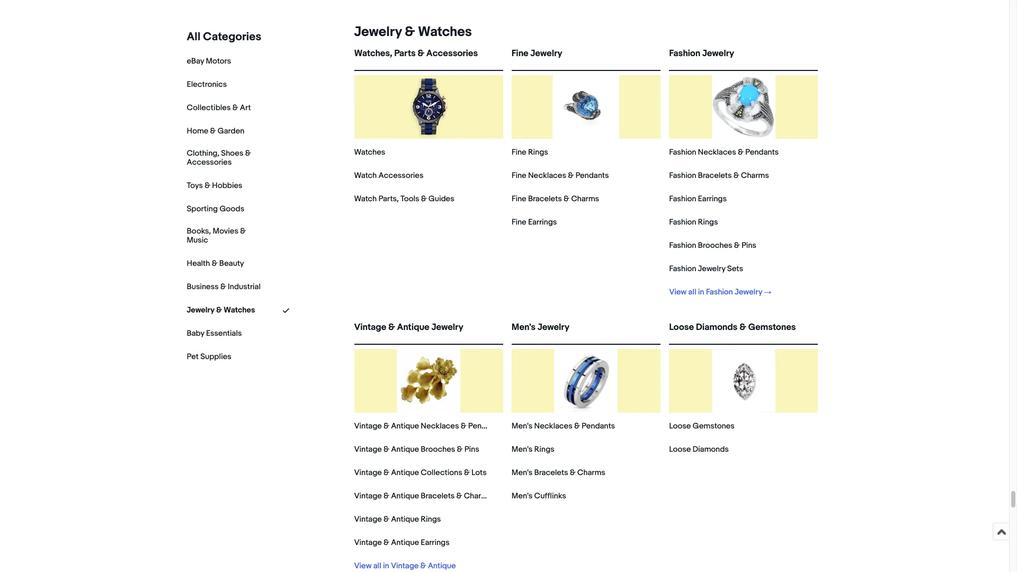 Task type: locate. For each thing, give the bounding box(es) containing it.
0 vertical spatial in
[[698, 287, 704, 297]]

watch parts, tools & guides
[[354, 194, 455, 204]]

watches up watches, parts & accessories "link"
[[418, 24, 472, 40]]

men's for men's jewelry
[[512, 322, 536, 333]]

watches, parts & accessories link
[[354, 48, 503, 68]]

pendants for fashion necklaces & pendants
[[746, 147, 779, 157]]

1 horizontal spatial view
[[669, 287, 687, 297]]

1 vertical spatial earrings
[[528, 217, 557, 227]]

pendants up fashion bracelets & charms link
[[746, 147, 779, 157]]

0 vertical spatial watch
[[354, 171, 377, 181]]

2 vertical spatial accessories
[[379, 171, 424, 181]]

necklaces
[[698, 147, 736, 157], [528, 171, 566, 181], [421, 421, 459, 431], [534, 421, 573, 431]]

bracelets down fashion necklaces & pendants link
[[698, 171, 732, 181]]

2 vertical spatial watches
[[224, 305, 255, 315]]

necklaces up fine bracelets & charms link
[[528, 171, 566, 181]]

fine for fine bracelets & charms
[[512, 194, 527, 204]]

loose for loose diamonds
[[669, 445, 691, 455]]

necklaces for fashion
[[698, 147, 736, 157]]

0 horizontal spatial watches
[[224, 305, 255, 315]]

watch
[[354, 171, 377, 181], [354, 194, 377, 204]]

0 vertical spatial loose
[[669, 322, 694, 333]]

fine necklaces & pendants link
[[512, 171, 609, 181]]

earrings for fashion earrings
[[698, 194, 727, 204]]

fine jewelry image
[[553, 75, 620, 139]]

all
[[688, 287, 697, 297], [373, 561, 381, 571]]

supplies
[[200, 352, 231, 362]]

antique for jewelry
[[397, 322, 430, 333]]

men's bracelets & charms link
[[512, 468, 606, 478]]

1 vertical spatial brooches
[[421, 445, 455, 455]]

0 vertical spatial view
[[669, 287, 687, 297]]

1 vertical spatial gemstones
[[693, 421, 735, 431]]

fine jewelry link
[[512, 48, 661, 68]]

view inside the view all in vintage & antique jewelry
[[354, 561, 372, 571]]

charms for fine bracelets & charms
[[571, 194, 599, 204]]

1 vertical spatial pins
[[465, 445, 479, 455]]

fine jewelry
[[512, 48, 562, 59]]

bracelets up the fine earrings
[[528, 194, 562, 204]]

vintage for vintage & antique earrings
[[354, 538, 382, 548]]

vintage & antique collections & lots link
[[354, 468, 487, 478]]

all
[[187, 30, 201, 44]]

fashion brooches & pins link
[[669, 241, 757, 251]]

fine for fine earrings
[[512, 217, 527, 227]]

watch left parts,
[[354, 194, 377, 204]]

ebay
[[187, 56, 204, 66]]

watches down industrial
[[224, 305, 255, 315]]

&
[[405, 24, 415, 40], [418, 48, 425, 59], [232, 103, 238, 113], [210, 126, 216, 136], [738, 147, 744, 157], [245, 148, 251, 158], [568, 171, 574, 181], [734, 171, 739, 181], [205, 181, 210, 191], [421, 194, 427, 204], [564, 194, 570, 204], [240, 226, 246, 236], [734, 241, 740, 251], [212, 258, 218, 268], [220, 282, 226, 292], [216, 305, 222, 315], [388, 322, 395, 333], [740, 322, 746, 333], [384, 421, 389, 431], [461, 421, 467, 431], [574, 421, 580, 431], [384, 445, 389, 455], [457, 445, 463, 455], [384, 468, 389, 478], [464, 468, 470, 478], [570, 468, 576, 478], [384, 491, 389, 501], [457, 491, 462, 501], [384, 515, 389, 525], [384, 538, 389, 548], [420, 561, 426, 571]]

pendants up fine bracelets & charms
[[576, 171, 609, 181]]

rings for fine rings
[[528, 147, 548, 157]]

bracelets down collections
[[421, 491, 455, 501]]

bracelets for men's
[[534, 468, 568, 478]]

pendants
[[746, 147, 779, 157], [576, 171, 609, 181], [468, 421, 502, 431], [582, 421, 615, 431]]

loose down view all in fashion jewelry
[[669, 322, 694, 333]]

3 men's from the top
[[512, 445, 533, 455]]

industrial
[[228, 282, 261, 292]]

jewelry & watches
[[354, 24, 472, 40], [187, 305, 255, 315]]

jewelry & watches link down business & industrial
[[187, 305, 255, 315]]

necklaces for fine
[[528, 171, 566, 181]]

home & garden
[[187, 126, 244, 136]]

in for fashion
[[698, 287, 704, 297]]

fashion for fashion bracelets & charms
[[669, 171, 696, 181]]

rings up men's bracelets & charms link in the bottom right of the page
[[534, 445, 555, 455]]

necklaces up the men's rings 'link'
[[534, 421, 573, 431]]

3 fine from the top
[[512, 171, 527, 181]]

fine inside fine jewelry link
[[512, 48, 529, 59]]

2 horizontal spatial earrings
[[698, 194, 727, 204]]

home
[[187, 126, 208, 136]]

0 vertical spatial diamonds
[[696, 322, 738, 333]]

fashion earrings
[[669, 194, 727, 204]]

sporting goods link
[[187, 204, 244, 214]]

0 vertical spatial jewelry & watches
[[354, 24, 472, 40]]

parts,
[[379, 194, 399, 204]]

pendants down men's jewelry image
[[582, 421, 615, 431]]

0 horizontal spatial earrings
[[421, 538, 450, 548]]

rings up fine necklaces & pendants link
[[528, 147, 548, 157]]

accessories inside "link"
[[426, 48, 478, 59]]

1 watch from the top
[[354, 171, 377, 181]]

accessories up toys & hobbies
[[187, 157, 232, 167]]

loose up loose diamonds link
[[669, 421, 691, 431]]

in for vintage
[[383, 561, 389, 571]]

1 horizontal spatial earrings
[[528, 217, 557, 227]]

& inside clothing, shoes & accessories
[[245, 148, 251, 158]]

beauty
[[219, 258, 244, 268]]

2 watch from the top
[[354, 194, 377, 204]]

rings down vintage & antique bracelets & charms link
[[421, 515, 441, 525]]

bracelets for fine
[[528, 194, 562, 204]]

fine for fine rings
[[512, 147, 527, 157]]

vintage for vintage & antique brooches & pins
[[354, 445, 382, 455]]

vintage & antique jewelry link
[[354, 322, 503, 342]]

accessories for clothing, shoes & accessories
[[187, 157, 232, 167]]

0 vertical spatial jewelry & watches link
[[350, 24, 472, 40]]

lots
[[472, 468, 487, 478]]

in inside the view all in vintage & antique jewelry
[[383, 561, 389, 571]]

charms for fashion bracelets & charms
[[741, 171, 769, 181]]

1 horizontal spatial in
[[698, 287, 704, 297]]

jewelry & watches up the watches, parts & accessories
[[354, 24, 472, 40]]

diamonds
[[696, 322, 738, 333], [693, 445, 729, 455]]

brooches
[[698, 241, 733, 251], [421, 445, 455, 455]]

antique for necklaces
[[391, 421, 419, 431]]

rings
[[528, 147, 548, 157], [698, 217, 718, 227], [534, 445, 555, 455], [421, 515, 441, 525]]

bracelets
[[698, 171, 732, 181], [528, 194, 562, 204], [534, 468, 568, 478], [421, 491, 455, 501]]

antique for rings
[[391, 515, 419, 525]]

toys & hobbies link
[[187, 181, 242, 191]]

fashion bracelets & charms link
[[669, 171, 769, 181]]

vintage for vintage & antique rings
[[354, 515, 382, 525]]

1 vertical spatial in
[[383, 561, 389, 571]]

watch for watch parts, tools & guides
[[354, 194, 377, 204]]

1 vertical spatial watch
[[354, 194, 377, 204]]

all for vintage
[[373, 561, 381, 571]]

baby
[[187, 328, 204, 338]]

fashion jewelry sets link
[[669, 264, 743, 274]]

watch down watches link
[[354, 171, 377, 181]]

1 horizontal spatial jewelry & watches link
[[350, 24, 472, 40]]

fine bracelets & charms
[[512, 194, 599, 204]]

view all in vintage & antique jewelry
[[354, 561, 456, 572]]

1 vertical spatial jewelry & watches
[[187, 305, 255, 315]]

1 vertical spatial loose
[[669, 421, 691, 431]]

2 loose from the top
[[669, 421, 691, 431]]

2 vertical spatial loose
[[669, 445, 691, 455]]

1 men's from the top
[[512, 322, 536, 333]]

men's for men's bracelets & charms
[[512, 468, 533, 478]]

antique inside the view all in vintage & antique jewelry
[[428, 561, 456, 571]]

men's inside men's jewelry link
[[512, 322, 536, 333]]

fashion for fashion necklaces & pendants
[[669, 147, 696, 157]]

0 vertical spatial accessories
[[426, 48, 478, 59]]

view for vintage & antique jewelry
[[354, 561, 372, 571]]

0 vertical spatial watches
[[418, 24, 472, 40]]

1 horizontal spatial pins
[[742, 241, 757, 251]]

electronics link
[[187, 79, 227, 90]]

in down fashion jewelry sets link
[[698, 287, 704, 297]]

1 horizontal spatial gemstones
[[748, 322, 796, 333]]

fine for fine necklaces & pendants
[[512, 171, 527, 181]]

earrings down fashion bracelets & charms link
[[698, 194, 727, 204]]

pendants for men's necklaces & pendants
[[582, 421, 615, 431]]

2 fine from the top
[[512, 147, 527, 157]]

0 horizontal spatial in
[[383, 561, 389, 571]]

all down vintage & antique earrings link
[[373, 561, 381, 571]]

men's for men's rings
[[512, 445, 533, 455]]

jewelry
[[354, 24, 402, 40], [531, 48, 562, 59], [703, 48, 734, 59], [698, 264, 726, 274], [735, 287, 763, 297], [187, 305, 214, 315], [432, 322, 463, 333], [538, 322, 570, 333], [354, 571, 382, 572]]

loose diamonds & gemstones
[[669, 322, 796, 333]]

0 horizontal spatial pins
[[465, 445, 479, 455]]

4 fine from the top
[[512, 194, 527, 204]]

1 horizontal spatial accessories
[[379, 171, 424, 181]]

& inside loose diamonds & gemstones link
[[740, 322, 746, 333]]

watches link
[[354, 147, 385, 157]]

0 vertical spatial earrings
[[698, 194, 727, 204]]

pins up lots
[[465, 445, 479, 455]]

diamonds down loose gemstones link on the bottom right of the page
[[693, 445, 729, 455]]

pet
[[187, 352, 199, 362]]

all inside the view all in vintage & antique jewelry
[[373, 561, 381, 571]]

accessories inside clothing, shoes & accessories
[[187, 157, 232, 167]]

jewelry & watches link
[[350, 24, 472, 40], [187, 305, 255, 315]]

jewelry & watches link up the watches, parts & accessories
[[350, 24, 472, 40]]

0 horizontal spatial all
[[373, 561, 381, 571]]

gemstones
[[748, 322, 796, 333], [693, 421, 735, 431]]

accessories up watch parts, tools & guides link
[[379, 171, 424, 181]]

1 vertical spatial all
[[373, 561, 381, 571]]

2 men's from the top
[[512, 421, 533, 431]]

0 horizontal spatial view
[[354, 561, 372, 571]]

watches up watch accessories link
[[354, 147, 385, 157]]

bracelets up "cufflinks"
[[534, 468, 568, 478]]

movies
[[213, 226, 238, 236]]

in down vintage & antique earrings link
[[383, 561, 389, 571]]

sets
[[727, 264, 743, 274]]

guides
[[429, 194, 455, 204]]

1 vertical spatial diamonds
[[693, 445, 729, 455]]

1 horizontal spatial jewelry & watches
[[354, 24, 472, 40]]

vintage & antique brooches & pins
[[354, 445, 479, 455]]

tools
[[401, 194, 419, 204]]

fine
[[512, 48, 529, 59], [512, 147, 527, 157], [512, 171, 527, 181], [512, 194, 527, 204], [512, 217, 527, 227]]

4 men's from the top
[[512, 468, 533, 478]]

1 vertical spatial watches
[[354, 147, 385, 157]]

earrings down fine bracelets & charms link
[[528, 217, 557, 227]]

all down "fashion jewelry sets"
[[688, 287, 697, 297]]

0 horizontal spatial brooches
[[421, 445, 455, 455]]

5 men's from the top
[[512, 491, 533, 501]]

jewelry & watches down business & industrial
[[187, 305, 255, 315]]

vintage & antique necklaces & pendants
[[354, 421, 502, 431]]

0 vertical spatial all
[[688, 287, 697, 297]]

categories
[[203, 30, 262, 44]]

accessories right parts
[[426, 48, 478, 59]]

brooches up collections
[[421, 445, 455, 455]]

vintage inside vintage & antique jewelry link
[[354, 322, 386, 333]]

men's
[[512, 322, 536, 333], [512, 421, 533, 431], [512, 445, 533, 455], [512, 468, 533, 478], [512, 491, 533, 501]]

5 fine from the top
[[512, 217, 527, 227]]

watches
[[418, 24, 472, 40], [354, 147, 385, 157], [224, 305, 255, 315]]

1 loose from the top
[[669, 322, 694, 333]]

watch parts, tools & guides link
[[354, 194, 455, 204]]

parts
[[394, 48, 416, 59]]

fine earrings
[[512, 217, 557, 227]]

loose diamonds link
[[669, 445, 729, 455]]

brooches up fashion jewelry sets link
[[698, 241, 733, 251]]

fine earrings link
[[512, 217, 557, 227]]

vintage
[[354, 322, 386, 333], [354, 421, 382, 431], [354, 445, 382, 455], [354, 468, 382, 478], [354, 491, 382, 501], [354, 515, 382, 525], [354, 538, 382, 548], [391, 561, 419, 571]]

3 loose from the top
[[669, 445, 691, 455]]

clothing, shoes & accessories
[[187, 148, 251, 167]]

2 horizontal spatial accessories
[[426, 48, 478, 59]]

diamonds down view all in fashion jewelry
[[696, 322, 738, 333]]

pins up sets
[[742, 241, 757, 251]]

men's for men's necklaces & pendants
[[512, 421, 533, 431]]

1 fine from the top
[[512, 48, 529, 59]]

1 vertical spatial jewelry & watches link
[[187, 305, 255, 315]]

1 vertical spatial accessories
[[187, 157, 232, 167]]

fashion for fashion jewelry
[[669, 48, 701, 59]]

1 horizontal spatial all
[[688, 287, 697, 297]]

view down fashion jewelry sets link
[[669, 287, 687, 297]]

2 vertical spatial earrings
[[421, 538, 450, 548]]

watch accessories
[[354, 171, 424, 181]]

all for fashion
[[688, 287, 697, 297]]

fashion jewelry link
[[669, 48, 818, 68]]

fashion brooches & pins
[[669, 241, 757, 251]]

fashion for fashion earrings
[[669, 194, 696, 204]]

& inside watches, parts & accessories "link"
[[418, 48, 425, 59]]

0 horizontal spatial accessories
[[187, 157, 232, 167]]

1 horizontal spatial brooches
[[698, 241, 733, 251]]

toys & hobbies
[[187, 181, 242, 191]]

rings up fashion brooches & pins
[[698, 217, 718, 227]]

view down vintage & antique earrings
[[354, 561, 372, 571]]

necklaces up fashion bracelets & charms
[[698, 147, 736, 157]]

loose down loose gemstones link on the bottom right of the page
[[669, 445, 691, 455]]

vintage & antique rings link
[[354, 515, 441, 525]]

antique for bracelets
[[391, 491, 419, 501]]

view all in fashion jewelry
[[669, 287, 763, 297]]

1 vertical spatial view
[[354, 561, 372, 571]]

fine bracelets & charms link
[[512, 194, 599, 204]]

goods
[[220, 204, 244, 214]]

0 vertical spatial pins
[[742, 241, 757, 251]]

earrings up view all in vintage & antique jewelry link
[[421, 538, 450, 548]]

men's rings link
[[512, 445, 555, 455]]



Task type: vqa. For each thing, say whether or not it's contained in the screenshot.
left MORE
no



Task type: describe. For each thing, give the bounding box(es) containing it.
men's jewelry
[[512, 322, 570, 333]]

ebay motors link
[[187, 56, 231, 66]]

vintage for vintage & antique necklaces & pendants
[[354, 421, 382, 431]]

loose gemstones link
[[669, 421, 735, 431]]

art
[[240, 103, 251, 113]]

vintage & antique rings
[[354, 515, 441, 525]]

baby essentials
[[187, 328, 242, 338]]

diamonds for loose diamonds
[[693, 445, 729, 455]]

view all in vintage & antique jewelry link
[[354, 561, 488, 572]]

loose for loose diamonds & gemstones
[[669, 322, 694, 333]]

0 horizontal spatial jewelry & watches link
[[187, 305, 255, 315]]

antique for earrings
[[391, 538, 419, 548]]

sporting
[[187, 204, 218, 214]]

vintage & antique collections & lots
[[354, 468, 487, 478]]

business & industrial link
[[187, 282, 261, 292]]

vintage & antique brooches & pins link
[[354, 445, 479, 455]]

men's for men's cufflinks
[[512, 491, 533, 501]]

vintage & antique earrings link
[[354, 538, 450, 548]]

ebay motors
[[187, 56, 231, 66]]

vintage & antique jewelry image
[[397, 349, 461, 413]]

0 vertical spatial brooches
[[698, 241, 733, 251]]

men's rings
[[512, 445, 555, 455]]

men's jewelry image
[[555, 349, 618, 413]]

clothing, shoes & accessories link
[[187, 148, 261, 167]]

vintage & antique necklaces & pendants link
[[354, 421, 502, 431]]

vintage & antique bracelets & charms
[[354, 491, 492, 501]]

necklaces up vintage & antique brooches & pins link
[[421, 421, 459, 431]]

watch for watch accessories
[[354, 171, 377, 181]]

vintage for vintage & antique bracelets & charms
[[354, 491, 382, 501]]

vintage & antique jewelry
[[354, 322, 463, 333]]

fashion jewelry
[[669, 48, 734, 59]]

health & beauty
[[187, 258, 244, 268]]

baby essentials link
[[187, 328, 242, 338]]

vintage for vintage & antique collections & lots
[[354, 468, 382, 478]]

books, movies & music
[[187, 226, 246, 245]]

fashion jewelry image
[[712, 75, 776, 139]]

electronics
[[187, 79, 227, 90]]

rings for fashion rings
[[698, 217, 718, 227]]

garden
[[218, 126, 244, 136]]

earrings for fine earrings
[[528, 217, 557, 227]]

all categories
[[187, 30, 262, 44]]

toys
[[187, 181, 203, 191]]

fashion rings link
[[669, 217, 718, 227]]

loose for loose gemstones
[[669, 421, 691, 431]]

& inside books, movies & music
[[240, 226, 246, 236]]

watch accessories link
[[354, 171, 424, 181]]

men's necklaces & pendants link
[[512, 421, 615, 431]]

cufflinks
[[534, 491, 566, 501]]

necklaces for men's
[[534, 421, 573, 431]]

fashion for fashion jewelry sets
[[669, 264, 696, 274]]

men's cufflinks link
[[512, 491, 566, 501]]

fashion earrings link
[[669, 194, 727, 204]]

collectibles & art
[[187, 103, 251, 113]]

1 horizontal spatial watches
[[354, 147, 385, 157]]

music
[[187, 235, 208, 245]]

& inside vintage & antique jewelry link
[[388, 322, 395, 333]]

accessories for watches, parts & accessories
[[426, 48, 478, 59]]

collections
[[421, 468, 462, 478]]

rings for men's rings
[[534, 445, 555, 455]]

watches, parts & accessories image
[[397, 75, 461, 139]]

essentials
[[206, 328, 242, 338]]

loose diamonds & gemstones image
[[712, 349, 776, 413]]

vintage & antique bracelets & charms link
[[354, 491, 492, 501]]

vintage & antique earrings
[[354, 538, 450, 548]]

fashion necklaces & pendants
[[669, 147, 779, 157]]

diamonds for loose diamonds & gemstones
[[696, 322, 738, 333]]

2 horizontal spatial watches
[[418, 24, 472, 40]]

clothing,
[[187, 148, 219, 158]]

fashion rings
[[669, 217, 718, 227]]

loose gemstones
[[669, 421, 735, 431]]

fine for fine jewelry
[[512, 48, 529, 59]]

& inside the view all in vintage & antique jewelry
[[420, 561, 426, 571]]

pendants up lots
[[468, 421, 502, 431]]

health
[[187, 258, 210, 268]]

vintage inside the view all in vintage & antique jewelry
[[391, 561, 419, 571]]

pet supplies
[[187, 352, 231, 362]]

fashion for fashion brooches & pins
[[669, 241, 696, 251]]

watches,
[[354, 48, 392, 59]]

collectibles & art link
[[187, 103, 251, 113]]

men's cufflinks
[[512, 491, 566, 501]]

business & industrial
[[187, 282, 261, 292]]

health & beauty link
[[187, 258, 244, 268]]

fine rings
[[512, 147, 548, 157]]

watches, parts & accessories
[[354, 48, 478, 59]]

fashion for fashion rings
[[669, 217, 696, 227]]

pendants for fine necklaces & pendants
[[576, 171, 609, 181]]

pet supplies link
[[187, 352, 231, 362]]

antique for brooches
[[391, 445, 419, 455]]

books, movies & music link
[[187, 226, 261, 245]]

motors
[[206, 56, 231, 66]]

fashion bracelets & charms
[[669, 171, 769, 181]]

hobbies
[[212, 181, 242, 191]]

jewelry inside the view all in vintage & antique jewelry
[[354, 571, 382, 572]]

loose diamonds
[[669, 445, 729, 455]]

fine necklaces & pendants
[[512, 171, 609, 181]]

fashion necklaces & pendants link
[[669, 147, 779, 157]]

vintage for vintage & antique jewelry
[[354, 322, 386, 333]]

shoes
[[221, 148, 243, 158]]

0 vertical spatial gemstones
[[748, 322, 796, 333]]

antique for collections
[[391, 468, 419, 478]]

men's necklaces & pendants
[[512, 421, 615, 431]]

men's jewelry link
[[512, 322, 661, 342]]

home & garden link
[[187, 126, 244, 136]]

view all in fashion jewelry link
[[669, 287, 772, 297]]

charms for men's bracelets & charms
[[578, 468, 606, 478]]

bracelets for fashion
[[698, 171, 732, 181]]

sporting goods
[[187, 204, 244, 214]]

books,
[[187, 226, 211, 236]]

view for fashion jewelry
[[669, 287, 687, 297]]

0 horizontal spatial gemstones
[[693, 421, 735, 431]]

men's bracelets & charms
[[512, 468, 606, 478]]

0 horizontal spatial jewelry & watches
[[187, 305, 255, 315]]



